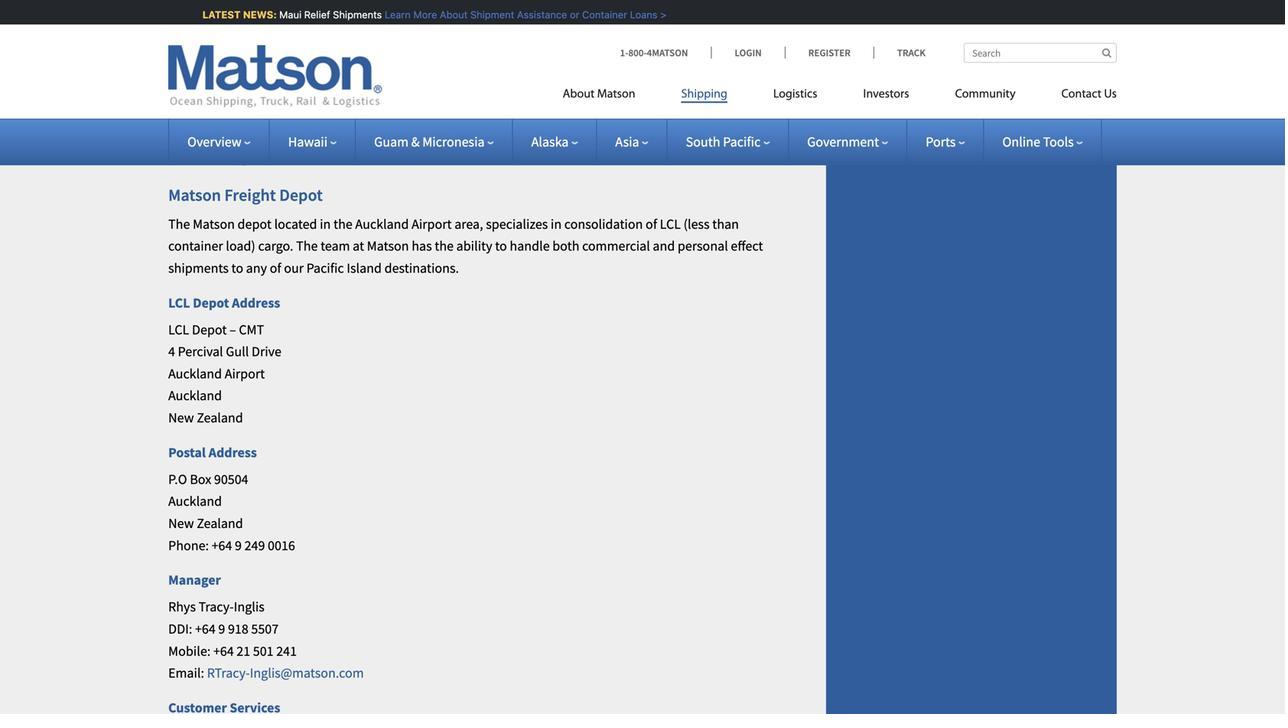 Task type: vqa. For each thing, say whether or not it's contained in the screenshot.
"Our" in the MATSON IS GUIDED BY THE FOLLOWING PRINCIPLES IN SERVING OUR SHAREHOLDERS, CUSTOMERS, EMPLOYEES AND COMMUNITIES:
no



Task type: locate. For each thing, give the bounding box(es) containing it.
0 vertical spatial ddi:
[[168, 47, 192, 64]]

airport down gull
[[225, 365, 265, 382]]

than
[[713, 215, 739, 233]]

address up cmt at the top of the page
[[232, 294, 280, 311]]

1 new from the top
[[168, 409, 194, 426]]

email:
[[168, 69, 204, 86], [168, 150, 204, 167], [168, 664, 204, 682]]

airport inside the matson depot located in the auckland airport area, specializes in consolidation of lcl (less than container load) cargo. the team at matson has the ability to handle both commercial and personal effect shipments to any of our pacific island destinations.
[[412, 215, 452, 233]]

0 vertical spatial of
[[646, 215, 657, 233]]

handle
[[510, 237, 550, 255]]

9 left 249
[[235, 537, 242, 554]]

2 new from the top
[[168, 515, 194, 532]]

0 vertical spatial the
[[168, 215, 190, 233]]

manager
[[168, 571, 221, 589]]

1 vertical spatial to
[[232, 259, 243, 277]]

about up alaska link
[[563, 88, 595, 101]]

1 vertical spatial ddi:
[[168, 128, 192, 145]]

1 horizontal spatial in
[[551, 215, 562, 233]]

zealand up postal address
[[197, 409, 243, 426]]

ddi: down rhys
[[168, 620, 192, 638]]

918
[[228, 47, 249, 64], [228, 128, 249, 145], [228, 620, 249, 638]]

1 vertical spatial of
[[270, 259, 281, 277]]

to left any
[[232, 259, 243, 277]]

search image
[[1103, 48, 1112, 58]]

zealand
[[197, 409, 243, 426], [197, 515, 243, 532]]

email: up maletina
[[168, 69, 204, 86]]

the up "team"
[[334, 215, 353, 233]]

+64
[[195, 47, 216, 64], [195, 128, 216, 145], [212, 537, 232, 554], [195, 620, 216, 638], [213, 642, 234, 660]]

1 vertical spatial airport
[[225, 365, 265, 382]]

918 for 7625
[[228, 47, 249, 64]]

1 vertical spatial pacific
[[307, 259, 344, 277]]

effect
[[731, 237, 763, 255]]

9 down the su'a
[[218, 128, 225, 145]]

1 vertical spatial depot
[[193, 294, 229, 311]]

in up the both
[[551, 215, 562, 233]]

3 ddi: from the top
[[168, 620, 192, 638]]

918 up the 21 at left bottom
[[228, 620, 249, 638]]

1 horizontal spatial about
[[563, 88, 595, 101]]

2 ddi: from the top
[[168, 128, 192, 145]]

55066
[[251, 128, 286, 145]]

matson inside top menu navigation
[[598, 88, 636, 101]]

investors link
[[841, 81, 933, 112]]

matson
[[598, 88, 636, 101], [168, 184, 221, 205], [193, 215, 235, 233], [367, 237, 409, 255]]

the up container
[[168, 215, 190, 233]]

learn more about shipment assistance or container loans > link
[[381, 9, 663, 20]]

9 inside p.o box 90504 auckland new zealand phone: +64 9 249 0016
[[235, 537, 242, 554]]

lcl
[[660, 215, 681, 233], [168, 294, 190, 311], [168, 321, 189, 338]]

9 down tracy-
[[218, 620, 225, 638]]

ddi: inside rhys tracy-inglis ddi: +64 9 918 5507 mobile: +64 21 501 241 email: rtracy-inglis@matson.com
[[168, 620, 192, 638]]

depot for address
[[193, 294, 229, 311]]

918 inside ravi sreedhar ddi: +64 9 918 7625 email: rsreedhar@matson.com
[[228, 47, 249, 64]]

the
[[334, 215, 353, 233], [435, 237, 454, 255]]

2 vertical spatial depot
[[192, 321, 227, 338]]

2 vertical spatial 918
[[228, 620, 249, 638]]

ddi: inside maletina su'a ddi: +64 9 918 55066 email: msua@matson.com
[[168, 128, 192, 145]]

in
[[320, 215, 331, 233], [551, 215, 562, 233]]

depot
[[279, 184, 323, 205], [193, 294, 229, 311], [192, 321, 227, 338]]

pacific
[[723, 133, 761, 150], [307, 259, 344, 277]]

south pacific link
[[686, 133, 770, 150]]

the down located
[[296, 237, 318, 255]]

ddi: down ravi
[[168, 47, 192, 64]]

+64 left the 21 at left bottom
[[213, 642, 234, 660]]

about inside top menu navigation
[[563, 88, 595, 101]]

9 inside maletina su'a ddi: +64 9 918 55066 email: msua@matson.com
[[218, 128, 225, 145]]

community
[[956, 88, 1016, 101]]

rsreedhar@matson.com
[[207, 69, 351, 86]]

south pacific
[[686, 133, 761, 150]]

918 inside maletina su'a ddi: +64 9 918 55066 email: msua@matson.com
[[228, 128, 249, 145]]

email: down maletina
[[168, 150, 204, 167]]

1 horizontal spatial the
[[296, 237, 318, 255]]

pacific right south
[[723, 133, 761, 150]]

zealand inside lcl depot – cmt 4 percival gull drive auckland airport auckland new zealand
[[197, 409, 243, 426]]

alaska link
[[532, 133, 578, 150]]

Search search field
[[964, 43, 1117, 63]]

latest news: maui relief shipments learn more about shipment assistance or container loans >
[[198, 9, 663, 20]]

2 918 from the top
[[228, 128, 249, 145]]

freight
[[225, 184, 276, 205]]

lcl down shipments
[[168, 294, 190, 311]]

airport up the has
[[412, 215, 452, 233]]

lcl inside lcl depot – cmt 4 percival gull drive auckland airport auckland new zealand
[[168, 321, 189, 338]]

0 vertical spatial lcl
[[660, 215, 681, 233]]

0 vertical spatial airport
[[412, 215, 452, 233]]

0 horizontal spatial airport
[[225, 365, 265, 382]]

0 horizontal spatial of
[[270, 259, 281, 277]]

auckland inside p.o box 90504 auckland new zealand phone: +64 9 249 0016
[[168, 493, 222, 510]]

rhys tracy-inglis ddi: +64 9 918 5507 mobile: +64 21 501 241 email: rtracy-inglis@matson.com
[[168, 598, 364, 682]]

at
[[353, 237, 364, 255]]

0 vertical spatial to
[[495, 237, 507, 255]]

1-800-4matson
[[620, 46, 688, 59]]

0 horizontal spatial the
[[168, 215, 190, 233]]

depot down shipments
[[193, 294, 229, 311]]

new inside p.o box 90504 auckland new zealand phone: +64 9 249 0016
[[168, 515, 194, 532]]

0 horizontal spatial about
[[436, 9, 464, 20]]

ddi: down maletina
[[168, 128, 192, 145]]

(less
[[684, 215, 710, 233]]

pacific inside the matson depot located in the auckland airport area, specializes in consolidation of lcl (less than container load) cargo. the team at matson has the ability to handle both commercial and personal effect shipments to any of our pacific island destinations.
[[307, 259, 344, 277]]

3 email: from the top
[[168, 664, 204, 682]]

1 vertical spatial zealand
[[197, 515, 243, 532]]

0 vertical spatial zealand
[[197, 409, 243, 426]]

0 vertical spatial address
[[232, 294, 280, 311]]

gull
[[226, 343, 249, 360]]

new up postal
[[168, 409, 194, 426]]

logistics link
[[751, 81, 841, 112]]

0 vertical spatial the
[[334, 215, 353, 233]]

address
[[232, 294, 280, 311], [209, 444, 257, 461]]

loans
[[626, 9, 654, 20]]

lcl up and
[[660, 215, 681, 233]]

depot inside lcl depot – cmt 4 percival gull drive auckland airport auckland new zealand
[[192, 321, 227, 338]]

None search field
[[964, 43, 1117, 63]]

2 zealand from the top
[[197, 515, 243, 532]]

the
[[168, 215, 190, 233], [296, 237, 318, 255]]

ddi:
[[168, 47, 192, 64], [168, 128, 192, 145], [168, 620, 192, 638]]

1 zealand from the top
[[197, 409, 243, 426]]

0 vertical spatial email:
[[168, 69, 204, 86]]

new
[[168, 409, 194, 426], [168, 515, 194, 532]]

ports
[[926, 133, 956, 150]]

msua@matson.com
[[207, 150, 322, 167]]

the right the has
[[435, 237, 454, 255]]

1 918 from the top
[[228, 47, 249, 64]]

9 down sreedhar
[[218, 47, 225, 64]]

1 email: from the top
[[168, 69, 204, 86]]

918 down the su'a
[[228, 128, 249, 145]]

cargo.
[[258, 237, 294, 255]]

email: for ravi sreedhar ddi: +64 9 918 7625 email: rsreedhar@matson.com
[[168, 69, 204, 86]]

1-800-4matson link
[[620, 46, 711, 59]]

about
[[436, 9, 464, 20], [563, 88, 595, 101]]

lcl up 4
[[168, 321, 189, 338]]

1 horizontal spatial airport
[[412, 215, 452, 233]]

1 vertical spatial 918
[[228, 128, 249, 145]]

of up and
[[646, 215, 657, 233]]

zealand up phone:
[[197, 515, 243, 532]]

3 918 from the top
[[228, 620, 249, 638]]

1 vertical spatial email:
[[168, 150, 204, 167]]

su'a
[[221, 106, 245, 123]]

maletina
[[168, 106, 218, 123]]

or
[[566, 9, 576, 20]]

of
[[646, 215, 657, 233], [270, 259, 281, 277]]

2 vertical spatial ddi:
[[168, 620, 192, 638]]

of left our
[[270, 259, 281, 277]]

alaska
[[532, 133, 569, 150]]

1 vertical spatial the
[[435, 237, 454, 255]]

any
[[246, 259, 267, 277]]

maui
[[275, 9, 298, 20]]

about right more
[[436, 9, 464, 20]]

south
[[686, 133, 721, 150]]

918 for 55066
[[228, 128, 249, 145]]

email: inside maletina su'a ddi: +64 9 918 55066 email: msua@matson.com
[[168, 150, 204, 167]]

sreedhar
[[196, 25, 248, 42]]

1 vertical spatial lcl
[[168, 294, 190, 311]]

0 vertical spatial new
[[168, 409, 194, 426]]

0 vertical spatial depot
[[279, 184, 323, 205]]

email: inside ravi sreedhar ddi: +64 9 918 7625 email: rsreedhar@matson.com
[[168, 69, 204, 86]]

1 horizontal spatial of
[[646, 215, 657, 233]]

0 horizontal spatial in
[[320, 215, 331, 233]]

ddi: for ddi: +64 9 918 7625
[[168, 47, 192, 64]]

ddi: inside ravi sreedhar ddi: +64 9 918 7625 email: rsreedhar@matson.com
[[168, 47, 192, 64]]

+64 down sreedhar
[[195, 47, 216, 64]]

depot
[[238, 215, 272, 233]]

9
[[218, 47, 225, 64], [218, 128, 225, 145], [235, 537, 242, 554], [218, 620, 225, 638]]

0 vertical spatial pacific
[[723, 133, 761, 150]]

blue matson logo with ocean, shipping, truck, rail and logistics written beneath it. image
[[168, 45, 383, 108]]

depot left –
[[192, 321, 227, 338]]

news:
[[239, 9, 273, 20]]

0 horizontal spatial pacific
[[307, 259, 344, 277]]

to right ability
[[495, 237, 507, 255]]

new up phone:
[[168, 515, 194, 532]]

1 vertical spatial about
[[563, 88, 595, 101]]

+64 down maletina
[[195, 128, 216, 145]]

email: down the mobile:
[[168, 664, 204, 682]]

1 horizontal spatial pacific
[[723, 133, 761, 150]]

241
[[276, 642, 297, 660]]

2 in from the left
[[551, 215, 562, 233]]

airport inside lcl depot – cmt 4 percival gull drive auckland airport auckland new zealand
[[225, 365, 265, 382]]

ddi: for ddi: +64 9 918 55066
[[168, 128, 192, 145]]

in up "team"
[[320, 215, 331, 233]]

0 horizontal spatial to
[[232, 259, 243, 277]]

0 vertical spatial 918
[[228, 47, 249, 64]]

msua@matson.com link
[[207, 150, 322, 167]]

+64 left 249
[[212, 537, 232, 554]]

5507
[[251, 620, 279, 638]]

918 left 7625 in the top left of the page
[[228, 47, 249, 64]]

government link
[[808, 133, 889, 150]]

address up 90504 on the bottom left of page
[[209, 444, 257, 461]]

2 vertical spatial lcl
[[168, 321, 189, 338]]

depot up located
[[279, 184, 323, 205]]

1 horizontal spatial to
[[495, 237, 507, 255]]

1 vertical spatial new
[[168, 515, 194, 532]]

island
[[347, 259, 382, 277]]

overview
[[188, 133, 242, 150]]

track link
[[874, 46, 926, 59]]

new inside lcl depot – cmt 4 percival gull drive auckland airport auckland new zealand
[[168, 409, 194, 426]]

1 ddi: from the top
[[168, 47, 192, 64]]

pacific down "team"
[[307, 259, 344, 277]]

2 email: from the top
[[168, 150, 204, 167]]

drive
[[252, 343, 282, 360]]

4
[[168, 343, 175, 360]]

1 horizontal spatial the
[[435, 237, 454, 255]]

1 vertical spatial address
[[209, 444, 257, 461]]

2 vertical spatial email:
[[168, 664, 204, 682]]

specializes
[[486, 215, 548, 233]]



Task type: describe. For each thing, give the bounding box(es) containing it.
–
[[230, 321, 236, 338]]

tools
[[1044, 133, 1074, 150]]

zealand inside p.o box 90504 auckland new zealand phone: +64 9 249 0016
[[197, 515, 243, 532]]

community link
[[933, 81, 1039, 112]]

800-
[[629, 46, 647, 59]]

our
[[284, 259, 304, 277]]

has
[[412, 237, 432, 255]]

guam
[[374, 133, 409, 150]]

501
[[253, 642, 274, 660]]

9 inside ravi sreedhar ddi: +64 9 918 7625 email: rsreedhar@matson.com
[[218, 47, 225, 64]]

ports link
[[926, 133, 965, 150]]

+64 down tracy-
[[195, 620, 216, 638]]

phone:
[[168, 537, 209, 554]]

hawaii
[[288, 133, 328, 150]]

shipments
[[329, 9, 378, 20]]

us
[[1105, 88, 1117, 101]]

1-
[[620, 46, 629, 59]]

rtracy-
[[207, 664, 250, 682]]

mobile:
[[168, 642, 211, 660]]

rtracy-inglis@matson.com link
[[207, 664, 364, 682]]

rsreedhar@matson.com link
[[207, 69, 351, 86]]

rhys
[[168, 598, 196, 615]]

lcl for lcl depot – cmt 4 percival gull drive auckland airport auckland new zealand
[[168, 321, 189, 338]]

and
[[653, 237, 675, 255]]

commercial
[[582, 237, 650, 255]]

contact
[[1062, 88, 1102, 101]]

p.o box 90504 auckland new zealand phone: +64 9 249 0016
[[168, 471, 295, 554]]

0 horizontal spatial the
[[334, 215, 353, 233]]

online tools
[[1003, 133, 1074, 150]]

login
[[735, 46, 762, 59]]

+64 inside maletina su'a ddi: +64 9 918 55066 email: msua@matson.com
[[195, 128, 216, 145]]

the matson depot located in the auckland airport area, specializes in consolidation of lcl (less than container load) cargo. the team at matson has the ability to handle both commercial and personal effect shipments to any of our pacific island destinations.
[[168, 215, 763, 277]]

top menu navigation
[[563, 81, 1117, 112]]

0016
[[268, 537, 295, 554]]

load)
[[226, 237, 256, 255]]

located
[[274, 215, 317, 233]]

about matson
[[563, 88, 636, 101]]

0 vertical spatial about
[[436, 9, 464, 20]]

register link
[[785, 46, 874, 59]]

postal
[[168, 444, 206, 461]]

learn
[[381, 9, 407, 20]]

hawaii link
[[288, 133, 337, 150]]

lcl for lcl depot address
[[168, 294, 190, 311]]

container
[[168, 237, 223, 255]]

contact us link
[[1039, 81, 1117, 112]]

lcl depot address
[[168, 294, 280, 311]]

shipping
[[682, 88, 728, 101]]

logistics
[[774, 88, 818, 101]]

p.o
[[168, 471, 187, 488]]

asia
[[616, 133, 640, 150]]

box
[[190, 471, 211, 488]]

percival
[[178, 343, 223, 360]]

depot for –
[[192, 321, 227, 338]]

9 inside rhys tracy-inglis ddi: +64 9 918 5507 mobile: +64 21 501 241 email: rtracy-inglis@matson.com
[[218, 620, 225, 638]]

1 in from the left
[[320, 215, 331, 233]]

maletina su'a ddi: +64 9 918 55066 email: msua@matson.com
[[168, 106, 322, 167]]

investors
[[864, 88, 910, 101]]

email: inside rhys tracy-inglis ddi: +64 9 918 5507 mobile: +64 21 501 241 email: rtracy-inglis@matson.com
[[168, 664, 204, 682]]

government
[[808, 133, 880, 150]]

ravi
[[168, 25, 193, 42]]

personal
[[678, 237, 728, 255]]

more
[[410, 9, 433, 20]]

4matson
[[647, 46, 688, 59]]

+64 inside ravi sreedhar ddi: +64 9 918 7625 email: rsreedhar@matson.com
[[195, 47, 216, 64]]

guam & micronesia link
[[374, 133, 494, 150]]

7625
[[251, 47, 279, 64]]

track
[[898, 46, 926, 59]]

container
[[578, 9, 624, 20]]

auckland inside the matson depot located in the auckland airport area, specializes in consolidation of lcl (less than container load) cargo. the team at matson has the ability to handle both commercial and personal effect shipments to any of our pacific island destinations.
[[355, 215, 409, 233]]

&
[[411, 133, 420, 150]]

both
[[553, 237, 580, 255]]

>
[[656, 9, 663, 20]]

lcl depot – cmt 4 percival gull drive auckland airport auckland new zealand
[[168, 321, 282, 426]]

login link
[[711, 46, 785, 59]]

tracy-
[[199, 598, 234, 615]]

21
[[237, 642, 250, 660]]

assistance
[[513, 9, 563, 20]]

90504
[[214, 471, 248, 488]]

register
[[809, 46, 851, 59]]

918 inside rhys tracy-inglis ddi: +64 9 918 5507 mobile: +64 21 501 241 email: rtracy-inglis@matson.com
[[228, 620, 249, 638]]

team
[[321, 237, 350, 255]]

overview link
[[188, 133, 251, 150]]

micronesia
[[423, 133, 485, 150]]

email: for maletina su'a ddi: +64 9 918 55066 email: msua@matson.com
[[168, 150, 204, 167]]

matson freight depot
[[168, 184, 323, 205]]

lcl inside the matson depot located in the auckland airport area, specializes in consolidation of lcl (less than container load) cargo. the team at matson has the ability to handle both commercial and personal effect shipments to any of our pacific island destinations.
[[660, 215, 681, 233]]

shipments
[[168, 259, 229, 277]]

+64 inside p.o box 90504 auckland new zealand phone: +64 9 249 0016
[[212, 537, 232, 554]]

cmt
[[239, 321, 264, 338]]

1 vertical spatial the
[[296, 237, 318, 255]]

asia link
[[616, 133, 649, 150]]

inglis@matson.com
[[250, 664, 364, 682]]

latest
[[198, 9, 237, 20]]



